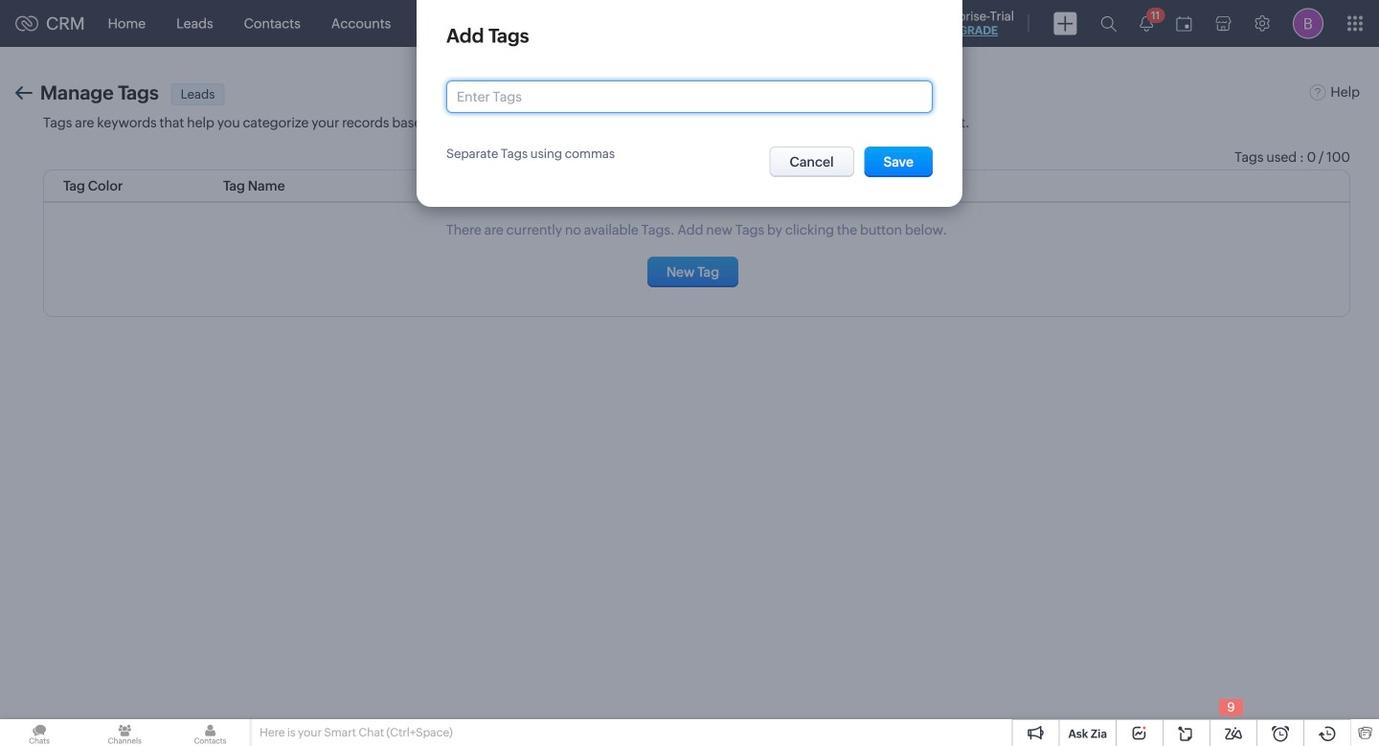 Task type: vqa. For each thing, say whether or not it's contained in the screenshot.
Modified
no



Task type: locate. For each thing, give the bounding box(es) containing it.
None field
[[446, 80, 933, 113]]

Enter Tags text field
[[457, 89, 899, 104]]

search element
[[1089, 0, 1129, 47]]

calendar image
[[1176, 16, 1193, 31]]

signals element
[[1129, 0, 1165, 47]]

search image
[[1101, 15, 1117, 32]]

profile element
[[1282, 0, 1335, 46]]

contacts image
[[171, 719, 250, 746]]

logo image
[[15, 16, 38, 31]]

profile image
[[1293, 8, 1324, 39]]



Task type: describe. For each thing, give the bounding box(es) containing it.
chats image
[[0, 719, 79, 746]]

channels image
[[85, 719, 164, 746]]

create menu element
[[1042, 0, 1089, 46]]

create menu image
[[1054, 12, 1078, 35]]



